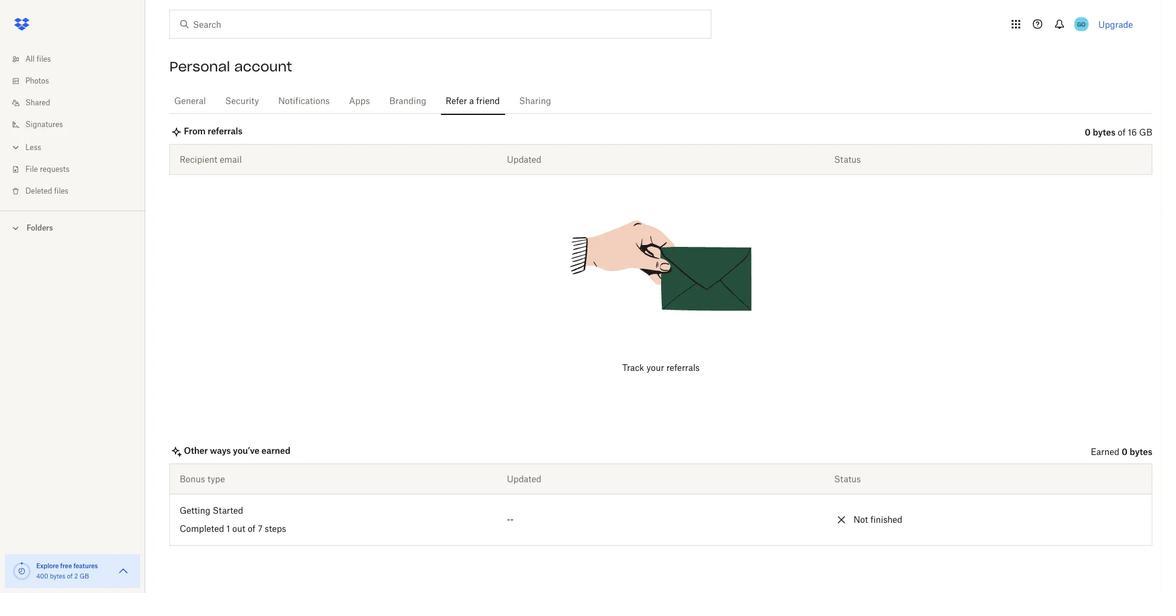 Task type: describe. For each thing, give the bounding box(es) containing it.
signatures
[[25, 121, 63, 128]]

0 vertical spatial bytes
[[1093, 127, 1116, 137]]

getting
[[180, 507, 210, 515]]

refer a friend
[[446, 97, 500, 105]]

requests
[[40, 166, 69, 173]]

tab list containing general
[[169, 85, 1153, 116]]

getting started
[[180, 507, 243, 515]]

deleted files link
[[10, 180, 145, 202]]

track your referrals
[[622, 364, 700, 372]]

16
[[1129, 128, 1138, 137]]

explore
[[36, 562, 59, 570]]

track
[[622, 364, 645, 372]]

from referrals
[[184, 126, 243, 136]]

your
[[647, 364, 664, 372]]

7
[[258, 525, 263, 533]]

of inside 0 bytes of 16 gb
[[1118, 128, 1126, 137]]

other ways you've earned
[[184, 445, 291, 456]]

a
[[470, 97, 474, 105]]

recipient email
[[180, 154, 242, 165]]

quota usage element
[[12, 562, 31, 581]]

branding
[[389, 97, 427, 105]]

less image
[[10, 141, 22, 153]]

Search text field
[[193, 18, 686, 31]]

bytes inside explore free features 400 bytes of 2 gb
[[50, 574, 65, 580]]

status for recipient email
[[835, 154, 861, 165]]

earned
[[262, 445, 291, 456]]

type
[[208, 474, 225, 484]]

go
[[1078, 20, 1086, 28]]

shared
[[25, 99, 50, 107]]

0 vertical spatial 0
[[1085, 127, 1091, 137]]

apps
[[349, 97, 370, 105]]

earned
[[1091, 448, 1120, 456]]

branding tab
[[385, 87, 431, 116]]

0 horizontal spatial referrals
[[208, 126, 243, 136]]

sharing
[[519, 97, 551, 105]]

400
[[36, 574, 48, 580]]

list containing all files
[[0, 41, 145, 211]]

general
[[174, 97, 206, 105]]

2
[[74, 574, 78, 580]]

from
[[184, 126, 206, 136]]

sharing tab
[[515, 87, 556, 116]]

go button
[[1072, 15, 1092, 34]]

signatures link
[[10, 114, 145, 136]]

updated for bonus type
[[507, 474, 542, 484]]

apps tab
[[344, 87, 375, 116]]

general tab
[[169, 87, 211, 116]]

1 horizontal spatial 0
[[1122, 446, 1128, 457]]

earned 0 bytes
[[1091, 446, 1153, 457]]

photos
[[25, 77, 49, 85]]

started
[[213, 507, 243, 515]]

1 - from the left
[[507, 516, 511, 524]]

less
[[25, 144, 41, 151]]

refer a friend tab
[[441, 87, 505, 116]]

personal account
[[169, 58, 292, 75]]



Task type: vqa. For each thing, say whether or not it's contained in the screenshot.
All at the left top
yes



Task type: locate. For each thing, give the bounding box(es) containing it.
referrals right your
[[667, 364, 700, 372]]

personal
[[169, 58, 230, 75]]

file
[[25, 166, 38, 173]]

files for deleted files
[[54, 188, 68, 195]]

0 vertical spatial status
[[835, 154, 861, 165]]

of inside explore free features 400 bytes of 2 gb
[[67, 574, 73, 580]]

1
[[227, 525, 230, 533]]

you've
[[233, 445, 260, 456]]

photos link
[[10, 70, 145, 92]]

explore free features 400 bytes of 2 gb
[[36, 562, 98, 580]]

folders
[[27, 223, 53, 232]]

1 horizontal spatial bytes
[[1093, 127, 1116, 137]]

0
[[1085, 127, 1091, 137], [1122, 446, 1128, 457]]

1 vertical spatial files
[[54, 188, 68, 195]]

0 vertical spatial referrals
[[208, 126, 243, 136]]

status
[[835, 154, 861, 165], [835, 474, 861, 484]]

other
[[184, 445, 208, 456]]

all files link
[[10, 48, 145, 70]]

0 right earned
[[1122, 446, 1128, 457]]

free
[[60, 562, 72, 570]]

status for bonus type
[[835, 474, 861, 484]]

tab list
[[169, 85, 1153, 116]]

2 updated from the top
[[507, 474, 542, 484]]

1 vertical spatial referrals
[[667, 364, 700, 372]]

security tab
[[221, 87, 264, 116]]

finished
[[871, 516, 903, 524]]

updated
[[507, 154, 542, 165], [507, 474, 542, 484]]

gb
[[1140, 128, 1153, 137], [80, 574, 89, 580]]

bytes left 16 on the top right of the page
[[1093, 127, 1116, 137]]

0 vertical spatial updated
[[507, 154, 542, 165]]

-
[[507, 516, 511, 524], [511, 516, 514, 524]]

1 vertical spatial status
[[835, 474, 861, 484]]

security
[[225, 97, 259, 105]]

0 horizontal spatial 0
[[1085, 127, 1091, 137]]

gb inside explore free features 400 bytes of 2 gb
[[80, 574, 89, 580]]

bonus type
[[180, 474, 225, 484]]

folders button
[[0, 218, 145, 236]]

updated down sharing
[[507, 154, 542, 165]]

notifications tab
[[274, 87, 335, 116]]

bonus
[[180, 474, 205, 484]]

of left 2
[[67, 574, 73, 580]]

notifications
[[278, 97, 330, 105]]

2 status from the top
[[835, 474, 861, 484]]

0 vertical spatial of
[[1118, 128, 1126, 137]]

referrals up email
[[208, 126, 243, 136]]

2 vertical spatial of
[[67, 574, 73, 580]]

0 vertical spatial gb
[[1140, 128, 1153, 137]]

0 horizontal spatial files
[[37, 56, 51, 63]]

1 horizontal spatial gb
[[1140, 128, 1153, 137]]

friend
[[477, 97, 500, 105]]

deleted files
[[25, 188, 68, 195]]

upgrade link
[[1099, 19, 1134, 29]]

bytes right earned
[[1130, 446, 1153, 457]]

gb right 2
[[80, 574, 89, 580]]

0 horizontal spatial gb
[[80, 574, 89, 580]]

out
[[232, 525, 245, 533]]

1 status from the top
[[835, 154, 861, 165]]

upgrade
[[1099, 19, 1134, 29]]

all
[[25, 56, 35, 63]]

updated up --
[[507, 474, 542, 484]]

of left 7
[[248, 525, 256, 533]]

completed 1 out of 7 steps
[[180, 525, 286, 533]]

0 vertical spatial files
[[37, 56, 51, 63]]

2 vertical spatial bytes
[[50, 574, 65, 580]]

files for all files
[[37, 56, 51, 63]]

--
[[507, 516, 514, 524]]

1 horizontal spatial files
[[54, 188, 68, 195]]

1 vertical spatial of
[[248, 525, 256, 533]]

not
[[854, 516, 869, 524]]

1 horizontal spatial of
[[248, 525, 256, 533]]

0 bytes of 16 gb
[[1085, 127, 1153, 137]]

file requests link
[[10, 159, 145, 180]]

0 horizontal spatial of
[[67, 574, 73, 580]]

email
[[220, 154, 242, 165]]

steps
[[265, 525, 286, 533]]

1 vertical spatial 0
[[1122, 446, 1128, 457]]

recipient
[[180, 154, 218, 165]]

deleted
[[25, 188, 52, 195]]

1 vertical spatial gb
[[80, 574, 89, 580]]

shared link
[[10, 92, 145, 114]]

2 - from the left
[[511, 516, 514, 524]]

0 left 16 on the top right of the page
[[1085, 127, 1091, 137]]

0 horizontal spatial bytes
[[50, 574, 65, 580]]

ways
[[210, 445, 231, 456]]

of
[[1118, 128, 1126, 137], [248, 525, 256, 533], [67, 574, 73, 580]]

files right all on the top left
[[37, 56, 51, 63]]

dropbox image
[[10, 12, 34, 36]]

bytes down free
[[50, 574, 65, 580]]

account
[[234, 58, 292, 75]]

completed
[[180, 525, 224, 533]]

of left 16 on the top right of the page
[[1118, 128, 1126, 137]]

bytes
[[1093, 127, 1116, 137], [1130, 446, 1153, 457], [50, 574, 65, 580]]

files right deleted
[[54, 188, 68, 195]]

refer
[[446, 97, 467, 105]]

gb right 16 on the top right of the page
[[1140, 128, 1153, 137]]

list
[[0, 41, 145, 211]]

1 vertical spatial updated
[[507, 474, 542, 484]]

1 horizontal spatial referrals
[[667, 364, 700, 372]]

2 horizontal spatial of
[[1118, 128, 1126, 137]]

referrals
[[208, 126, 243, 136], [667, 364, 700, 372]]

file requests
[[25, 166, 69, 173]]

all files
[[25, 56, 51, 63]]

files
[[37, 56, 51, 63], [54, 188, 68, 195]]

not finished
[[854, 516, 903, 524]]

1 updated from the top
[[507, 154, 542, 165]]

gb inside 0 bytes of 16 gb
[[1140, 128, 1153, 137]]

2 horizontal spatial bytes
[[1130, 446, 1153, 457]]

updated for recipient email
[[507, 154, 542, 165]]

features
[[73, 562, 98, 570]]

1 vertical spatial bytes
[[1130, 446, 1153, 457]]



